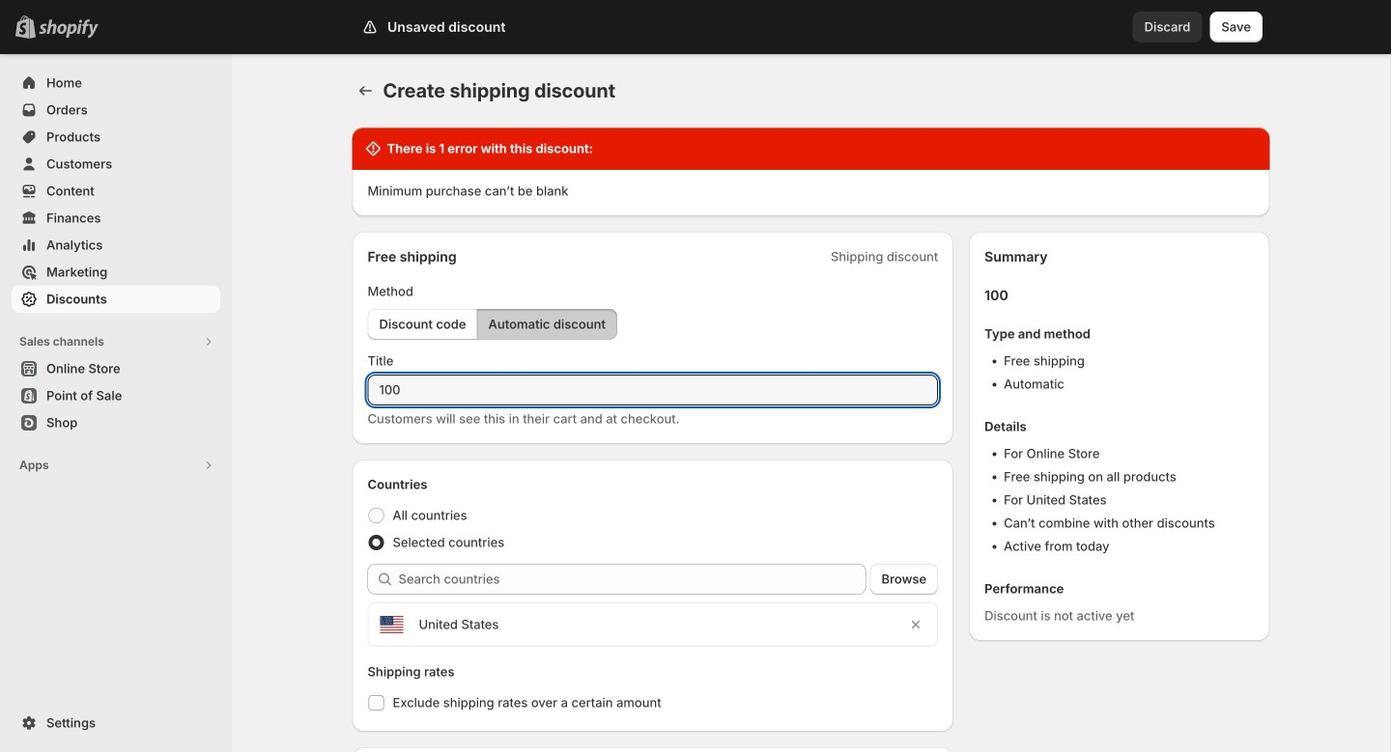 Task type: describe. For each thing, give the bounding box(es) containing it.
shopify image
[[39, 19, 99, 38]]



Task type: vqa. For each thing, say whether or not it's contained in the screenshot.
text box
yes



Task type: locate. For each thing, give the bounding box(es) containing it.
Search countries text field
[[399, 564, 866, 595]]

None text field
[[368, 375, 939, 406]]



